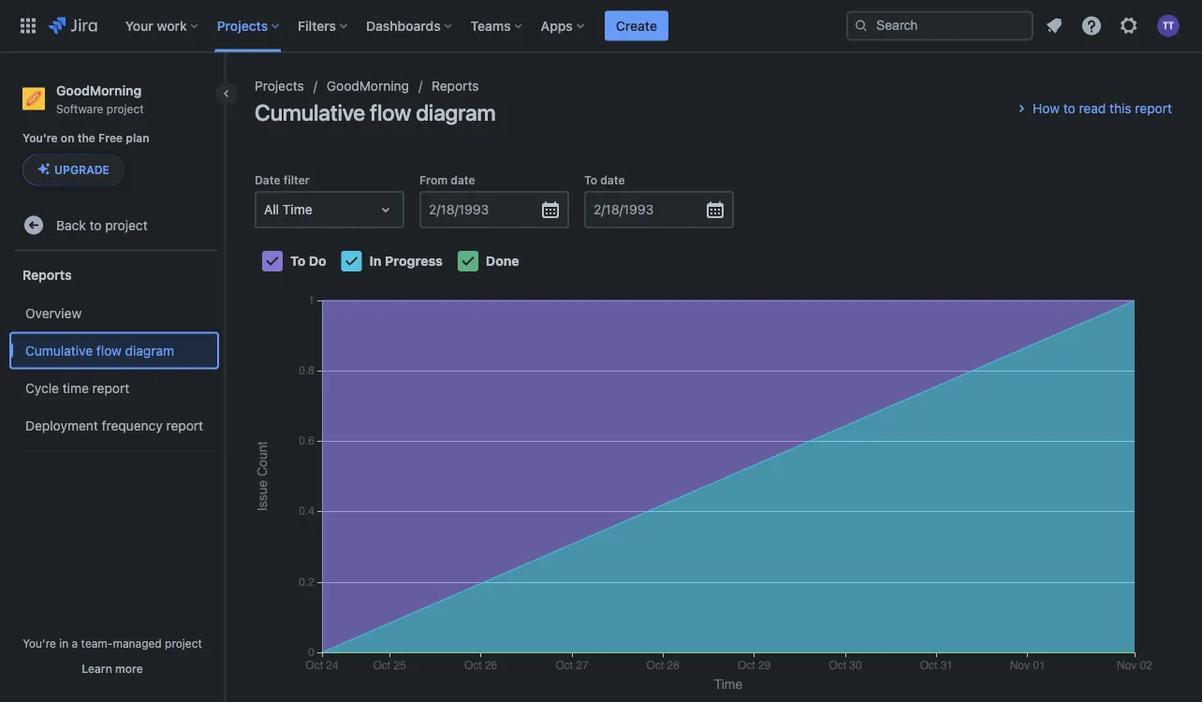 Task type: locate. For each thing, give the bounding box(es) containing it.
reports up overview
[[22, 268, 72, 283]]

group
[[9, 251, 219, 450]]

1 vertical spatial to
[[90, 217, 102, 233]]

report right time
[[92, 380, 130, 396]]

1 horizontal spatial diagram
[[416, 99, 496, 126]]

1 vertical spatial cumulative flow diagram
[[25, 343, 174, 358]]

reports inside group
[[22, 268, 72, 283]]

cumulative inside "link"
[[25, 343, 93, 358]]

1 vertical spatial reports
[[22, 268, 72, 283]]

overview link
[[9, 294, 219, 332]]

team-
[[81, 637, 113, 650]]

from date
[[420, 173, 476, 186]]

date filter element
[[255, 191, 405, 229]]

0 horizontal spatial reports
[[22, 268, 72, 283]]

1 vertical spatial you're
[[23, 637, 56, 650]]

to right the how
[[1064, 101, 1076, 116]]

projects
[[217, 18, 268, 33], [255, 78, 304, 94]]

0 vertical spatial cumulative
[[255, 99, 365, 126]]

open image
[[375, 199, 397, 221]]

2 you're from the top
[[23, 637, 56, 650]]

2 vertical spatial project
[[165, 637, 202, 650]]

report right frequency
[[166, 418, 203, 433]]

0 horizontal spatial 2/18/1993
[[429, 202, 489, 217]]

1 horizontal spatial date
[[601, 173, 625, 186]]

jira image
[[49, 15, 97, 37], [49, 15, 97, 37]]

how to read this report
[[1033, 101, 1173, 116]]

0 vertical spatial reports
[[432, 78, 479, 94]]

1 vertical spatial cumulative
[[25, 343, 93, 358]]

0 horizontal spatial flow
[[96, 343, 122, 358]]

2/18/1993
[[429, 202, 489, 217], [594, 202, 654, 217]]

apps
[[541, 18, 573, 33]]

you're left the in
[[23, 637, 56, 650]]

1 you're from the top
[[22, 132, 58, 145]]

diagram down reports 'link'
[[416, 99, 496, 126]]

goodmorning up software
[[56, 82, 142, 98]]

cumulative flow diagram
[[255, 99, 496, 126], [25, 343, 174, 358]]

1 horizontal spatial report
[[166, 418, 203, 433]]

1 vertical spatial flow
[[96, 343, 122, 358]]

cumulative flow diagram inside cumulative flow diagram "link"
[[25, 343, 174, 358]]

projects down projects popup button
[[255, 78, 304, 94]]

0 horizontal spatial report
[[92, 380, 130, 396]]

0 horizontal spatial date
[[451, 173, 476, 186]]

0 horizontal spatial cumulative
[[25, 343, 93, 358]]

upgrade
[[54, 163, 110, 176]]

report
[[1136, 101, 1173, 116], [92, 380, 130, 396], [166, 418, 203, 433]]

banner
[[0, 0, 1203, 52]]

0 vertical spatial to
[[585, 173, 598, 186]]

1 vertical spatial report
[[92, 380, 130, 396]]

date for to date
[[601, 173, 625, 186]]

your work button
[[120, 11, 206, 41]]

1 vertical spatial to
[[290, 253, 306, 268]]

goodmorning link
[[327, 75, 409, 97]]

this
[[1110, 101, 1132, 116]]

your
[[125, 18, 153, 33]]

you're for you're in a team-managed project
[[23, 637, 56, 650]]

you're for you're on the free plan
[[22, 132, 58, 145]]

2/18/1993 down to date
[[594, 202, 654, 217]]

0 vertical spatial report
[[1136, 101, 1173, 116]]

to
[[585, 173, 598, 186], [290, 253, 306, 268]]

2/18/1993 for to date
[[594, 202, 654, 217]]

1 horizontal spatial reports
[[432, 78, 479, 94]]

0 vertical spatial project
[[107, 102, 144, 115]]

overview
[[25, 305, 82, 321]]

back to project link
[[15, 206, 217, 244]]

2 date from the left
[[601, 173, 625, 186]]

project right managed
[[165, 637, 202, 650]]

1 date from the left
[[451, 173, 476, 186]]

you're on the free plan
[[22, 132, 149, 145]]

how
[[1033, 101, 1060, 116]]

deployment frequency report link
[[9, 407, 219, 444]]

date
[[451, 173, 476, 186], [601, 173, 625, 186]]

0 vertical spatial diagram
[[416, 99, 496, 126]]

flow inside "link"
[[96, 343, 122, 358]]

your work
[[125, 18, 187, 33]]

1 horizontal spatial goodmorning
[[327, 78, 409, 94]]

0 vertical spatial projects
[[217, 18, 268, 33]]

1 vertical spatial diagram
[[125, 343, 174, 358]]

1 vertical spatial project
[[105, 217, 148, 233]]

time
[[63, 380, 89, 396]]

to date
[[585, 173, 625, 186]]

projects inside popup button
[[217, 18, 268, 33]]

read
[[1080, 101, 1107, 116]]

your profile and settings image
[[1158, 15, 1180, 37]]

search image
[[854, 18, 869, 33]]

dashboards button
[[361, 11, 460, 41]]

1 vertical spatial projects
[[255, 78, 304, 94]]

cycle time report
[[25, 380, 130, 396]]

2 vertical spatial report
[[166, 418, 203, 433]]

cumulative
[[255, 99, 365, 126], [25, 343, 93, 358]]

back to project
[[56, 217, 148, 233]]

all time
[[264, 202, 313, 217]]

reports for reports 'link'
[[432, 78, 479, 94]]

None text field
[[264, 200, 268, 219]]

project inside goodmorning software project
[[107, 102, 144, 115]]

in progress
[[370, 253, 443, 268]]

primary element
[[11, 0, 847, 52]]

0 vertical spatial flow
[[370, 99, 411, 126]]

project
[[107, 102, 144, 115], [105, 217, 148, 233], [165, 637, 202, 650]]

0 horizontal spatial diagram
[[125, 343, 174, 358]]

goodmorning for goodmorning software project
[[56, 82, 142, 98]]

goodmorning down the dashboards
[[327, 78, 409, 94]]

1 horizontal spatial to
[[585, 173, 598, 186]]

banner containing your work
[[0, 0, 1203, 52]]

cumulative down overview
[[25, 343, 93, 358]]

project for back to project
[[105, 217, 148, 233]]

reports down primary element
[[432, 78, 479, 94]]

report right this
[[1136, 101, 1173, 116]]

1 2/18/1993 from the left
[[429, 202, 489, 217]]

1 horizontal spatial cumulative flow diagram
[[255, 99, 496, 126]]

to
[[1064, 101, 1076, 116], [90, 217, 102, 233]]

flow
[[370, 99, 411, 126], [96, 343, 122, 358]]

0 vertical spatial you're
[[22, 132, 58, 145]]

you're left on
[[22, 132, 58, 145]]

apps button
[[536, 11, 592, 41]]

goodmorning inside goodmorning software project
[[56, 82, 142, 98]]

0 horizontal spatial to
[[90, 217, 102, 233]]

to right back
[[90, 217, 102, 233]]

to do
[[290, 253, 327, 268]]

flow down overview link
[[96, 343, 122, 358]]

0 horizontal spatial to
[[290, 253, 306, 268]]

flow down goodmorning "link"
[[370, 99, 411, 126]]

to for read
[[1064, 101, 1076, 116]]

diagram
[[416, 99, 496, 126], [125, 343, 174, 358]]

cumulative down projects "link"
[[255, 99, 365, 126]]

0 horizontal spatial cumulative flow diagram
[[25, 343, 174, 358]]

0 vertical spatial to
[[1064, 101, 1076, 116]]

2 2/18/1993 from the left
[[594, 202, 654, 217]]

1 horizontal spatial to
[[1064, 101, 1076, 116]]

goodmorning
[[327, 78, 409, 94], [56, 82, 142, 98]]

project up the plan
[[107, 102, 144, 115]]

you're
[[22, 132, 58, 145], [23, 637, 56, 650]]

projects link
[[255, 75, 304, 97]]

back
[[56, 217, 86, 233]]

reports
[[432, 78, 479, 94], [22, 268, 72, 283]]

2/18/1993 down from date in the top left of the page
[[429, 202, 489, 217]]

cumulative flow diagram down goodmorning "link"
[[255, 99, 496, 126]]

filters button
[[292, 11, 355, 41]]

0 horizontal spatial goodmorning
[[56, 82, 142, 98]]

2 horizontal spatial report
[[1136, 101, 1173, 116]]

cumulative flow diagram down overview link
[[25, 343, 174, 358]]

teams button
[[465, 11, 530, 41]]

work
[[157, 18, 187, 33]]

project inside back to project link
[[105, 217, 148, 233]]

diagram down overview link
[[125, 343, 174, 358]]

projects right 'work'
[[217, 18, 268, 33]]

1 horizontal spatial 2/18/1993
[[594, 202, 654, 217]]

project right back
[[105, 217, 148, 233]]

teams
[[471, 18, 511, 33]]



Task type: vqa. For each thing, say whether or not it's contained in the screenshot.
the bottommost More information about Jeremy Miller image
no



Task type: describe. For each thing, give the bounding box(es) containing it.
to for project
[[90, 217, 102, 233]]

create
[[616, 18, 658, 33]]

how to read this report image
[[1011, 97, 1033, 120]]

time
[[283, 202, 313, 217]]

cumulative flow diagram link
[[9, 332, 219, 369]]

plan
[[126, 132, 149, 145]]

filters
[[298, 18, 336, 33]]

create button
[[605, 11, 669, 41]]

all
[[264, 202, 279, 217]]

do
[[309, 253, 327, 268]]

settings image
[[1118, 15, 1141, 37]]

1 horizontal spatial flow
[[370, 99, 411, 126]]

software
[[56, 102, 103, 115]]

2/18/1993 for from date
[[429, 202, 489, 217]]

date filter
[[255, 173, 310, 186]]

managed
[[113, 637, 162, 650]]

date for from date
[[451, 173, 476, 186]]

reports link
[[432, 75, 479, 97]]

project for goodmorning software project
[[107, 102, 144, 115]]

goodmorning software project
[[56, 82, 144, 115]]

deployment
[[25, 418, 98, 433]]

report for deployment frequency report
[[166, 418, 203, 433]]

appswitcher icon image
[[17, 15, 39, 37]]

to for to do
[[290, 253, 306, 268]]

you're in a team-managed project
[[23, 637, 202, 650]]

more
[[115, 662, 143, 675]]

date
[[255, 173, 281, 186]]

projects button
[[211, 11, 287, 41]]

0 vertical spatial cumulative flow diagram
[[255, 99, 496, 126]]

none text field inside date filter "element"
[[264, 200, 268, 219]]

learn more
[[82, 662, 143, 675]]

free
[[98, 132, 123, 145]]

help image
[[1081, 15, 1103, 37]]

projects for projects "link"
[[255, 78, 304, 94]]

filter
[[284, 173, 310, 186]]

the
[[77, 132, 95, 145]]

group containing reports
[[9, 251, 219, 450]]

in
[[59, 637, 69, 650]]

diagram inside "link"
[[125, 343, 174, 358]]

notifications image
[[1044, 15, 1066, 37]]

projects for projects popup button
[[217, 18, 268, 33]]

done
[[486, 253, 520, 268]]

reports for group containing reports
[[22, 268, 72, 283]]

a
[[72, 637, 78, 650]]

report for cycle time report
[[92, 380, 130, 396]]

upgrade button
[[23, 155, 124, 185]]

1 horizontal spatial cumulative
[[255, 99, 365, 126]]

cycle
[[25, 380, 59, 396]]

goodmorning for goodmorning
[[327, 78, 409, 94]]

progress
[[385, 253, 443, 268]]

learn more button
[[82, 661, 143, 676]]

dashboards
[[366, 18, 441, 33]]

in
[[370, 253, 382, 268]]

learn
[[82, 662, 112, 675]]

from
[[420, 173, 448, 186]]

Search field
[[847, 11, 1034, 41]]

on
[[61, 132, 74, 145]]

deployment frequency report
[[25, 418, 203, 433]]

cycle time report link
[[9, 369, 219, 407]]

frequency
[[102, 418, 163, 433]]

to for to date
[[585, 173, 598, 186]]



